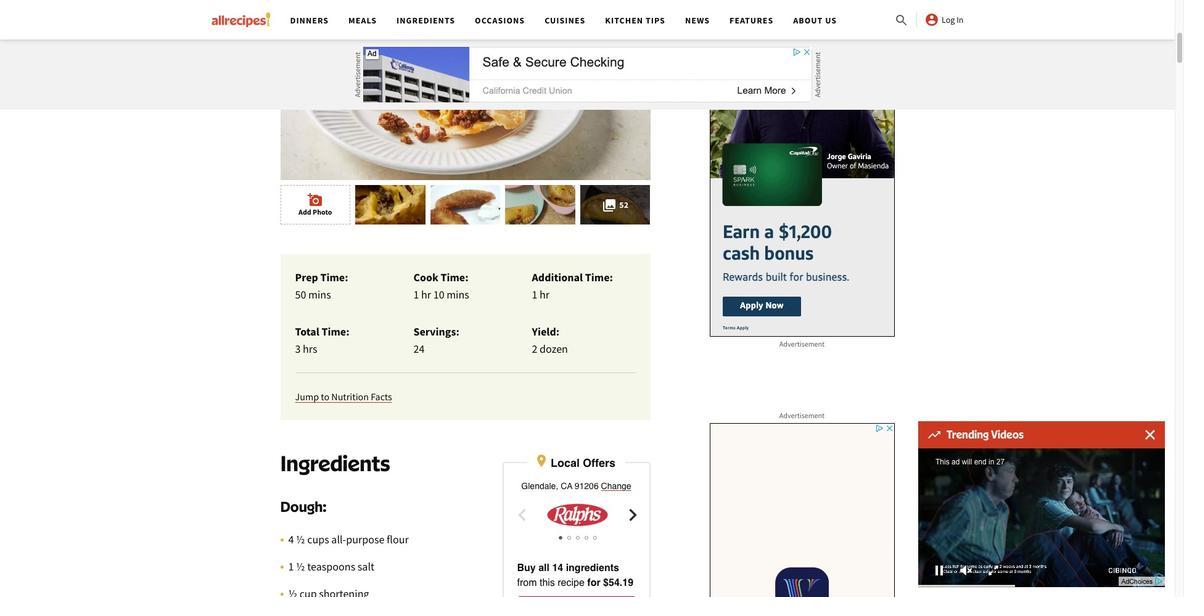 Task type: vqa. For each thing, say whether or not it's contained in the screenshot.
bottommost 'Advertisement' element
no



Task type: locate. For each thing, give the bounding box(es) containing it.
½ right 4
[[296, 532, 305, 547]]

meals link
[[349, 15, 377, 26]]

52 button
[[580, 185, 650, 225]]

purpose
[[346, 532, 385, 547]]

time: right total
[[322, 325, 349, 339]]

navigation containing dinners
[[280, 0, 894, 39]]

1 mins from the left
[[308, 288, 331, 302]]

recipe
[[558, 578, 585, 589]]

1 horizontal spatial hr
[[540, 288, 550, 302]]

trending
[[947, 428, 989, 441]]

ca
[[561, 481, 573, 491]]

jump
[[295, 391, 319, 403]]

time: for prep time:
[[320, 270, 348, 284]]

cups
[[307, 532, 329, 547]]

1 inside the cook time: 1 hr 10 mins
[[414, 288, 419, 302]]

yield: 2 dozen
[[532, 325, 568, 356]]

us
[[825, 15, 837, 26]]

local offers
[[551, 457, 616, 470]]

2
[[532, 342, 538, 356]]

mins
[[308, 288, 331, 302], [447, 288, 469, 302]]

time: for total time:
[[322, 325, 349, 339]]

trending image
[[928, 431, 941, 439]]

1 hr from the left
[[421, 288, 431, 302]]

account image
[[925, 12, 940, 27]]

hr inside additional time: 1 hr
[[540, 288, 550, 302]]

about us
[[793, 15, 837, 26]]

time: inside total time: 3 hrs
[[322, 325, 349, 339]]

time:
[[320, 270, 348, 284], [441, 270, 469, 284], [585, 270, 613, 284], [322, 325, 349, 339]]

50
[[295, 288, 306, 302]]

14
[[552, 563, 563, 574]]

1 for cook time: 1 hr 10 mins
[[414, 288, 419, 302]]

10
[[433, 288, 444, 302]]

time: for cook time:
[[441, 270, 469, 284]]

24
[[414, 342, 425, 356]]

1 ½ from the top
[[296, 532, 305, 547]]

to
[[321, 391, 329, 403]]

time: inside additional time: 1 hr
[[585, 270, 613, 284]]

mins right the 50 on the left
[[308, 288, 331, 302]]

3
[[295, 342, 301, 356]]

4 ½ cups all-purpose flour
[[288, 532, 409, 547]]

0 horizontal spatial mins
[[308, 288, 331, 302]]

1
[[414, 288, 419, 302], [532, 288, 538, 302], [288, 560, 294, 574]]

mins inside prep time: 50 mins
[[308, 288, 331, 302]]

all
[[539, 563, 550, 574]]

½ left teaspoons
[[296, 560, 305, 574]]

features
[[730, 15, 774, 26]]

time: right prep
[[320, 270, 348, 284]]

local
[[551, 457, 580, 470]]

ingredients link
[[397, 15, 455, 26]]

1 down 4
[[288, 560, 294, 574]]

0 horizontal spatial hr
[[421, 288, 431, 302]]

0 vertical spatial ingredients
[[397, 15, 455, 26]]

facts
[[371, 391, 392, 403]]

time: right additional
[[585, 270, 613, 284]]

time: inside prep time: 50 mins
[[320, 270, 348, 284]]

ingredients inside "navigation"
[[397, 15, 455, 26]]

log
[[942, 14, 955, 25]]

$54.19
[[603, 578, 634, 589]]

kitchen tips link
[[605, 15, 666, 26]]

½
[[296, 532, 305, 547], [296, 560, 305, 574]]

flour
[[387, 532, 409, 547]]

hr down additional
[[540, 288, 550, 302]]

1 vertical spatial ½
[[296, 560, 305, 574]]

2 hr from the left
[[540, 288, 550, 302]]

2 ½ from the top
[[296, 560, 305, 574]]

1 horizontal spatial 1
[[414, 288, 419, 302]]

dinners link
[[290, 15, 329, 26]]

0 horizontal spatial ingredients
[[280, 450, 390, 476]]

1 horizontal spatial mins
[[447, 288, 469, 302]]

buy all 14 ingredients from this recipe for $54.19
[[517, 563, 634, 589]]

hr for 1 hr 10 mins
[[421, 288, 431, 302]]

dozen
[[540, 342, 568, 356]]

meals
[[349, 15, 377, 26]]

time: up 10 on the left of page
[[441, 270, 469, 284]]

0 vertical spatial ½
[[296, 532, 305, 547]]

news link
[[685, 15, 710, 26]]

occasions
[[475, 15, 525, 26]]

hr
[[421, 288, 431, 302], [540, 288, 550, 302]]

cook
[[414, 270, 438, 284]]

mins right 10 on the left of page
[[447, 288, 469, 302]]

navigation
[[280, 0, 894, 39]]

servings: 24
[[414, 325, 459, 356]]

search image
[[894, 13, 909, 28]]

add
[[299, 207, 311, 217]]

salt
[[358, 560, 375, 574]]

2 mins from the left
[[447, 288, 469, 302]]

1 horizontal spatial ingredients
[[397, 15, 455, 26]]

1 down cook
[[414, 288, 419, 302]]

nutrition
[[331, 391, 369, 403]]

servings:
[[414, 325, 459, 339]]

tips
[[646, 15, 666, 26]]

glendale,
[[521, 481, 558, 491]]

add photo button
[[280, 185, 350, 225]]

advertisement region
[[710, 0, 895, 337], [363, 47, 812, 102], [710, 423, 895, 597]]

91206
[[575, 481, 599, 491]]

2 horizontal spatial 1
[[532, 288, 538, 302]]

52
[[619, 199, 629, 211]]

time: inside the cook time: 1 hr 10 mins
[[441, 270, 469, 284]]

unmute button group
[[953, 561, 980, 580]]

from
[[517, 578, 537, 589]]

videos
[[991, 428, 1024, 441]]

1 inside additional time: 1 hr
[[532, 288, 538, 302]]

hr for 1 hr
[[540, 288, 550, 302]]

ingredients
[[397, 15, 455, 26], [280, 450, 390, 476]]

hr inside the cook time: 1 hr 10 mins
[[421, 288, 431, 302]]

add photo image
[[308, 193, 323, 207]]

buy
[[517, 563, 536, 574]]

hr left 10 on the left of page
[[421, 288, 431, 302]]

total time: 3 hrs
[[295, 325, 349, 356]]

1 down additional
[[532, 288, 538, 302]]



Task type: describe. For each thing, give the bounding box(es) containing it.
for
[[587, 578, 601, 589]]

ingredients
[[566, 563, 619, 574]]

4
[[288, 532, 294, 547]]

change button
[[601, 480, 631, 492]]

hrs
[[303, 342, 317, 356]]

change
[[601, 481, 631, 491]]

glendale, ca 91206 change
[[521, 481, 631, 491]]

video player application
[[919, 448, 1165, 587]]

trending videos
[[947, 428, 1024, 441]]

dinners
[[290, 15, 329, 26]]

log in
[[942, 14, 964, 25]]

in
[[957, 14, 964, 25]]

mins inside the cook time: 1 hr 10 mins
[[447, 288, 469, 302]]

dough:
[[280, 498, 327, 515]]

home image
[[211, 12, 270, 27]]

all-
[[331, 532, 346, 547]]

yield:
[[532, 325, 560, 339]]

cook time: 1 hr 10 mins
[[414, 270, 469, 302]]

close image
[[1146, 430, 1155, 440]]

about
[[793, 15, 823, 26]]

occasions link
[[475, 15, 525, 26]]

jump to nutrition facts
[[295, 391, 392, 403]]

kitchen tips
[[605, 15, 666, 26]]

photo
[[313, 207, 332, 217]]

prep
[[295, 270, 318, 284]]

½ for 4 ½
[[296, 532, 305, 547]]

cuisines
[[545, 15, 586, 26]]

time: for additional time:
[[585, 270, 613, 284]]

1 vertical spatial ingredients
[[280, 450, 390, 476]]

1 ½ teaspoons salt
[[288, 560, 375, 574]]

news
[[685, 15, 710, 26]]

½ for 1 ½
[[296, 560, 305, 574]]

cuisines link
[[545, 15, 586, 26]]

teaspoons
[[307, 560, 355, 574]]

offers
[[583, 457, 616, 470]]

features link
[[730, 15, 774, 26]]

ralphs logo image
[[535, 503, 621, 528]]

additional time: 1 hr
[[532, 270, 613, 302]]

0 horizontal spatial 1
[[288, 560, 294, 574]]

looking at some fried empanadas on a plate with one broken in half to reveal filling. image
[[280, 0, 650, 180]]

add photo
[[299, 207, 332, 217]]

kitchen
[[605, 15, 643, 26]]

total
[[295, 325, 319, 339]]

about us link
[[793, 15, 837, 26]]

log in link
[[925, 12, 964, 27]]

prep time: 50 mins
[[295, 270, 348, 302]]

additional
[[532, 270, 583, 284]]

1 for additional time: 1 hr
[[532, 288, 538, 302]]

this
[[540, 578, 555, 589]]



